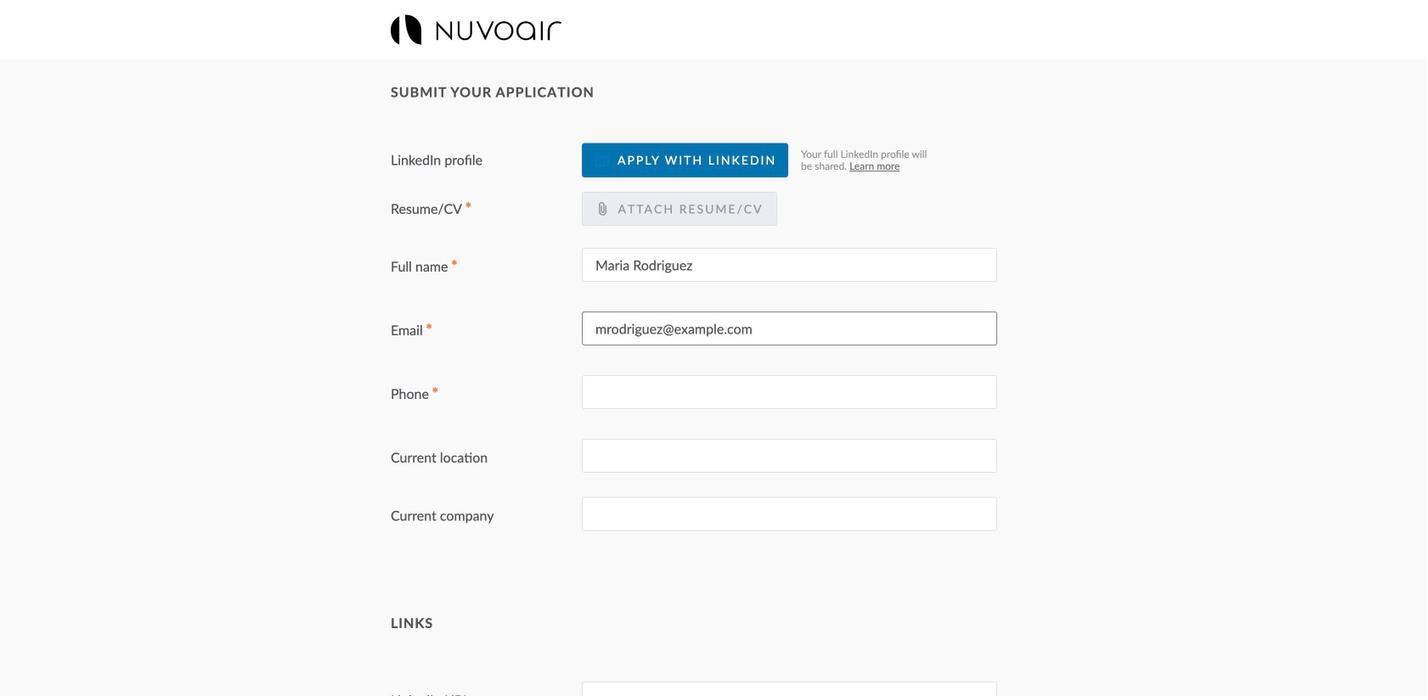 Task type: describe. For each thing, give the bounding box(es) containing it.
paperclip image
[[596, 202, 609, 216]]

nuvoair logo image
[[391, 15, 562, 45]]



Task type: vqa. For each thing, say whether or not it's contained in the screenshot.
"NuvoAir logo"
yes



Task type: locate. For each thing, give the bounding box(es) containing it.
None email field
[[582, 312, 998, 346]]

None text field
[[582, 376, 998, 410], [582, 498, 998, 532], [582, 376, 998, 410], [582, 498, 998, 532]]

None text field
[[582, 248, 998, 282], [582, 440, 998, 473], [582, 682, 998, 697], [582, 248, 998, 282], [582, 440, 998, 473], [582, 682, 998, 697]]



